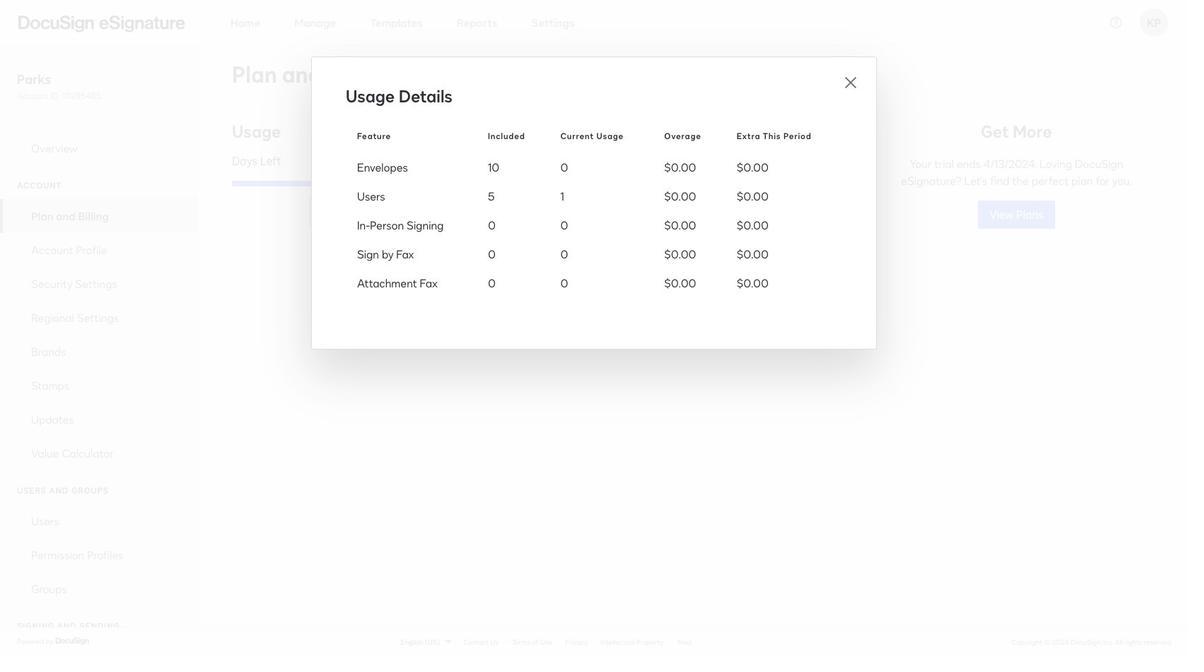 Task type: describe. For each thing, give the bounding box(es) containing it.
users and groups element
[[0, 505, 198, 607]]

docusign admin image
[[18, 15, 185, 32]]

account element
[[0, 199, 198, 471]]



Task type: locate. For each thing, give the bounding box(es) containing it.
docusign image
[[55, 637, 91, 648]]



Task type: vqa. For each thing, say whether or not it's contained in the screenshot.
Account Element
yes



